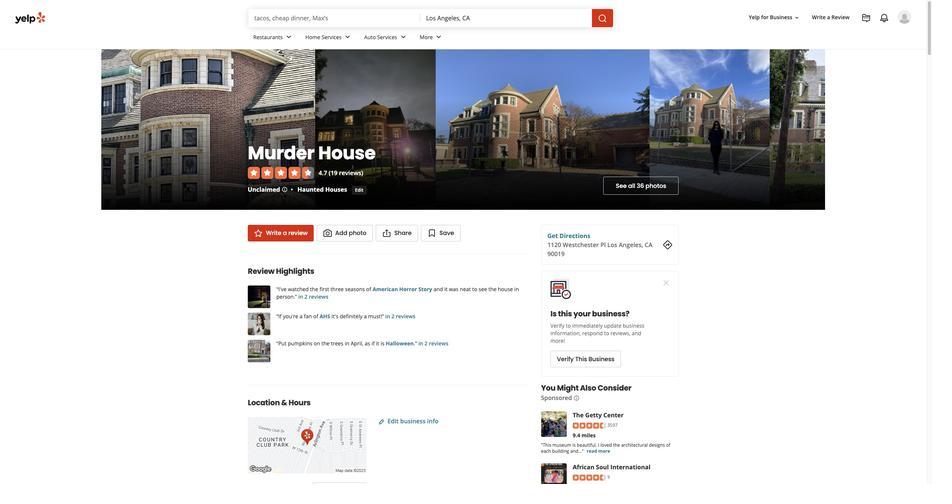 Task type: vqa. For each thing, say whether or not it's contained in the screenshot.
Sponsored Results
no



Task type: locate. For each thing, give the bounding box(es) containing it.
2 vertical spatial "
[[415, 340, 417, 347]]

the getty center
[[573, 411, 624, 419]]

0 horizontal spatial to
[[473, 286, 478, 293]]

reviews down first
[[309, 293, 329, 300]]

write a review
[[266, 229, 308, 237]]

1 vertical spatial business
[[589, 355, 615, 363]]

a right 16 chevron down v2 image
[[828, 14, 831, 21]]

photo of murder house - los angeles, ca, us. beautiful property. image
[[770, 49, 933, 210]]

all
[[629, 181, 636, 190]]

1 horizontal spatial 24 chevron down v2 image
[[435, 33, 444, 42]]

0 horizontal spatial of
[[313, 313, 318, 320]]

to up information, in the right bottom of the page
[[566, 322, 571, 329]]

1 photo of murder house - los angeles, ca, us. image from the left
[[101, 49, 315, 210]]

unclaimed
[[248, 185, 280, 194]]

0 vertical spatial is
[[381, 340, 385, 347]]

2 vertical spatial in 2 reviews button
[[417, 340, 449, 347]]

1 vertical spatial is
[[573, 442, 576, 448]]

0 vertical spatial it
[[445, 286, 448, 293]]

16 pencil v2 image
[[379, 419, 385, 425]]

business inside location & hours element
[[401, 417, 426, 425]]

business inside is this your business? verify to immediately update business information, respond to reviews, and more!
[[623, 322, 645, 329]]

" up person.
[[277, 286, 278, 293]]

1 vertical spatial to
[[566, 322, 571, 329]]

of right designs
[[667, 442, 671, 448]]

if
[[372, 340, 375, 347]]

9.4 miles
[[573, 432, 596, 439]]

see all 36 photos
[[616, 181, 667, 190]]

24 chevron down v2 image right auto services
[[399, 33, 408, 42]]

1 horizontal spatial review
[[832, 14, 850, 21]]

might
[[557, 383, 579, 393]]

0 horizontal spatial "
[[295, 293, 297, 300]]

region
[[242, 286, 535, 363]]

24 chevron down v2 image inside home services link
[[343, 33, 352, 42]]

this
[[558, 309, 572, 319]]

2 horizontal spatial of
[[667, 442, 671, 448]]

1 vertical spatial write
[[266, 229, 282, 237]]

1 horizontal spatial 24 chevron down v2 image
[[343, 33, 352, 42]]

info
[[427, 417, 439, 425]]

2 horizontal spatial reviews
[[429, 340, 449, 347]]

person.
[[277, 293, 295, 300]]

0 horizontal spatial it
[[376, 340, 380, 347]]

1 horizontal spatial write
[[813, 14, 826, 21]]

2 down watched
[[305, 293, 308, 300]]

ca
[[645, 241, 653, 249]]

is right 'if'
[[381, 340, 385, 347]]

0 vertical spatial business
[[623, 322, 645, 329]]

photo of murder house - los angeles, ca, us. image
[[101, 49, 315, 210], [315, 49, 436, 210]]

angeles,
[[619, 241, 644, 249]]

haunted houses
[[298, 185, 347, 194]]

0 vertical spatial edit
[[355, 187, 364, 193]]

0 horizontal spatial write
[[266, 229, 282, 237]]

1 vertical spatial review
[[248, 266, 275, 277]]

16 chevron down v2 image
[[794, 15, 800, 21]]

designs
[[649, 442, 665, 448]]

in 2 reviews button down first
[[297, 293, 329, 300]]

in 2 reviews button for " put pumpkins on the trees in april, as if it is halloween . " in 2 reviews
[[417, 340, 449, 347]]

review up murder-house-los-angeles photo vazg9bewcnidvs_hhbbw-a
[[248, 266, 275, 277]]

los
[[608, 241, 618, 249]]

1 vertical spatial "
[[382, 313, 384, 320]]

1 horizontal spatial edit
[[388, 417, 399, 425]]

trees
[[331, 340, 344, 347]]

review left projects icon
[[832, 14, 850, 21]]

0 vertical spatial in 2 reviews button
[[297, 293, 329, 300]]

1 vertical spatial in 2 reviews button
[[384, 313, 416, 320]]

reviews down and it was neat to see the house in person.
[[396, 313, 416, 320]]

4.5 star rating image for african
[[573, 475, 606, 481]]

2 4.5 star rating image from the top
[[573, 475, 606, 481]]

business right this
[[589, 355, 615, 363]]

1 4.5 star rating image from the top
[[573, 423, 606, 429]]

9
[[608, 474, 610, 480]]

4.7
[[319, 169, 327, 177]]

to inside and it was neat to see the house in person.
[[473, 286, 478, 293]]

0 vertical spatial business
[[771, 14, 793, 21]]

2 horizontal spatial "
[[415, 340, 417, 347]]

edit down reviews)
[[355, 187, 364, 193]]

2 24 chevron down v2 image from the left
[[343, 33, 352, 42]]

directions
[[560, 232, 591, 240]]

1 horizontal spatial business
[[771, 14, 793, 21]]

1 horizontal spatial in 2 reviews button
[[384, 313, 416, 320]]

in 2 reviews button right . at the left bottom of page
[[417, 340, 449, 347]]

1 services from the left
[[322, 33, 342, 41]]

24 chevron down v2 image
[[399, 33, 408, 42], [435, 33, 444, 42]]

24 chevron down v2 image
[[284, 33, 293, 42], [343, 33, 352, 42]]

edit inside location & hours element
[[388, 417, 399, 425]]

april,
[[351, 340, 364, 347]]

and right the reviews,
[[632, 330, 642, 337]]

0 horizontal spatial and
[[434, 286, 443, 293]]

sara p. image
[[248, 313, 271, 335]]

of
[[367, 286, 372, 293], [313, 313, 318, 320], [667, 442, 671, 448]]

business up the reviews,
[[623, 322, 645, 329]]

1 horizontal spatial is
[[573, 442, 576, 448]]

4.5 star rating image
[[573, 423, 606, 429], [573, 475, 606, 481]]

" if you're a fan of ahs it's definitely a must! " in 2 reviews
[[277, 313, 416, 320]]

0 horizontal spatial in 2 reviews button
[[297, 293, 329, 300]]

business inside button
[[771, 14, 793, 21]]

the right loved
[[614, 442, 620, 448]]

1 horizontal spatial and
[[632, 330, 642, 337]]

save
[[440, 229, 454, 237]]

write a review
[[813, 14, 850, 21]]

0 horizontal spatial services
[[322, 33, 342, 41]]

of right fan
[[313, 313, 318, 320]]

" right murder-house-los-angeles photo zqkdexzbsjoobkbtmpfefw
[[277, 340, 278, 347]]

0 vertical spatial 2
[[305, 293, 308, 300]]

auto services
[[364, 33, 397, 41]]

to left see at bottom right
[[473, 286, 478, 293]]

to down update
[[605, 330, 610, 337]]

0 horizontal spatial is
[[381, 340, 385, 347]]

0 vertical spatial of
[[367, 286, 372, 293]]

1 vertical spatial and
[[632, 330, 642, 337]]

the right see at bottom right
[[489, 286, 497, 293]]

must!
[[368, 313, 382, 320]]

business left 16 chevron down v2 image
[[771, 14, 793, 21]]

0 horizontal spatial business
[[401, 417, 426, 425]]

0 vertical spatial and
[[434, 286, 443, 293]]

0 horizontal spatial edit
[[355, 187, 364, 193]]

24 chevron down v2 image right restaurants
[[284, 33, 293, 42]]

90019
[[548, 250, 565, 258]]

it inside and it was neat to see the house in person.
[[445, 286, 448, 293]]

"this
[[541, 442, 552, 448]]

reviews right . at the left bottom of page
[[429, 340, 449, 347]]

of inside the "this museum is beautiful. i loved the architectural designs of each building and…"
[[667, 442, 671, 448]]

houses
[[325, 185, 347, 194]]

36
[[637, 181, 644, 190]]

business for verify this business
[[589, 355, 615, 363]]

business
[[623, 322, 645, 329], [401, 417, 426, 425]]

region containing "
[[242, 286, 535, 363]]

a
[[828, 14, 831, 21], [283, 229, 287, 237], [300, 313, 303, 320], [364, 313, 367, 320]]

pumpkins
[[288, 340, 313, 347]]

1 horizontal spatial it
[[445, 286, 448, 293]]

1 vertical spatial "
[[277, 313, 278, 320]]

24 chevron down v2 image for home services
[[343, 33, 352, 42]]

" down american
[[382, 313, 384, 320]]

2 " from the top
[[277, 313, 278, 320]]

0 vertical spatial write
[[813, 14, 826, 21]]

region inside review highlights "element"
[[242, 286, 535, 363]]

is
[[381, 340, 385, 347], [573, 442, 576, 448]]

highlights
[[276, 266, 315, 277]]

0 vertical spatial reviews
[[309, 293, 329, 300]]

24 star v2 image
[[254, 229, 263, 238]]

0 horizontal spatial 24 chevron down v2 image
[[399, 33, 408, 42]]

american
[[373, 286, 398, 293]]

in 2 reviews button down and it was neat to see the house in person.
[[384, 313, 416, 320]]

is inside region
[[381, 340, 385, 347]]

1 horizontal spatial 2
[[392, 313, 395, 320]]

business for yelp for business
[[771, 14, 793, 21]]

write
[[813, 14, 826, 21], [266, 229, 282, 237]]

1 none field from the left
[[255, 14, 414, 22]]

services
[[322, 33, 342, 41], [377, 33, 397, 41]]

verify left this
[[557, 355, 574, 363]]

" i've watched the first three seasons of american horror story
[[277, 286, 433, 293]]

4.5 star rating image up miles
[[573, 423, 606, 429]]

horror
[[400, 286, 417, 293]]

maria w. image
[[898, 10, 912, 24]]

2 horizontal spatial 2
[[425, 340, 428, 347]]

business categories element
[[247, 27, 912, 49]]

get
[[548, 232, 558, 240]]

2 right . at the left bottom of page
[[425, 340, 428, 347]]

0 vertical spatial verify
[[551, 322, 565, 329]]

0 horizontal spatial business
[[589, 355, 615, 363]]

write a review link
[[810, 11, 853, 24]]

getty
[[586, 411, 602, 419]]

services right auto
[[377, 33, 397, 41]]

1 horizontal spatial services
[[377, 33, 397, 41]]

and inside is this your business? verify to immediately update business information, respond to reviews, and more!
[[632, 330, 642, 337]]

24 chevron down v2 image for more
[[435, 33, 444, 42]]

hours
[[289, 398, 311, 408]]

watched
[[288, 286, 309, 293]]

1 24 chevron down v2 image from the left
[[399, 33, 408, 42]]

" right halloween on the bottom of page
[[415, 340, 417, 347]]

2 horizontal spatial in 2 reviews button
[[417, 340, 449, 347]]

it's
[[332, 313, 339, 320]]

in right must!
[[386, 313, 390, 320]]

4.5 star rating image for the
[[573, 423, 606, 429]]

none field find
[[255, 14, 414, 22]]

consider
[[598, 383, 632, 393]]

1 vertical spatial it
[[376, 340, 380, 347]]

1 vertical spatial business
[[401, 417, 426, 425]]

0 horizontal spatial review
[[248, 266, 275, 277]]

0 horizontal spatial 24 chevron down v2 image
[[284, 33, 293, 42]]

24 chevron down v2 image inside the more link
[[435, 33, 444, 42]]

0 vertical spatial 4.5 star rating image
[[573, 423, 606, 429]]

restaurants
[[253, 33, 283, 41]]

in inside and it was neat to see the house in person.
[[515, 286, 519, 293]]

Near text field
[[426, 14, 586, 22]]

in 2 reviews button
[[297, 293, 329, 300], [384, 313, 416, 320], [417, 340, 449, 347]]

murder-house-los-angeles photo vazg9bewcnidvs_hhbbw-a image
[[248, 286, 271, 308]]

4.5 star rating image down the african
[[573, 475, 606, 481]]

"
[[277, 286, 278, 293], [277, 313, 278, 320], [277, 340, 278, 347]]

review
[[289, 229, 308, 237]]

is down 9.4
[[573, 442, 576, 448]]

on
[[314, 340, 320, 347]]

business left info at the bottom of the page
[[401, 417, 426, 425]]

"
[[295, 293, 297, 300], [382, 313, 384, 320], [415, 340, 417, 347]]

ahs button
[[320, 313, 330, 320]]

beautiful.
[[577, 442, 597, 448]]

it right 'if'
[[376, 340, 380, 347]]

and right the story
[[434, 286, 443, 293]]

2 vertical spatial "
[[277, 340, 278, 347]]

2 services from the left
[[377, 33, 397, 41]]

2 vertical spatial to
[[605, 330, 610, 337]]

24 chevron down v2 image right more
[[435, 33, 444, 42]]

a left fan
[[300, 313, 303, 320]]

edit right 16 pencil v2 icon
[[388, 417, 399, 425]]

i've
[[278, 286, 287, 293]]

1 vertical spatial reviews
[[396, 313, 416, 320]]

each
[[541, 448, 551, 454]]

24 chevron down v2 image left auto
[[343, 33, 352, 42]]

0 horizontal spatial none field
[[255, 14, 414, 22]]

review highlights
[[248, 266, 315, 277]]

1 horizontal spatial business
[[623, 322, 645, 329]]

None field
[[255, 14, 414, 22], [426, 14, 586, 22]]

write inside the user actions element
[[813, 14, 826, 21]]

murder
[[248, 140, 315, 166]]

verify
[[551, 322, 565, 329], [557, 355, 574, 363]]

for
[[762, 14, 769, 21]]

1 vertical spatial 4.5 star rating image
[[573, 475, 606, 481]]

seasons
[[345, 286, 365, 293]]

2 photo of murder house - los angeles, ca, us. image from the left
[[315, 49, 436, 210]]

more link
[[414, 27, 450, 49]]

auto services link
[[358, 27, 414, 49]]

24 camera v2 image
[[323, 229, 332, 238]]

0 horizontal spatial reviews
[[309, 293, 329, 300]]

services right home
[[322, 33, 342, 41]]

review inside the user actions element
[[832, 14, 850, 21]]

photos
[[646, 181, 667, 190]]

2 none field from the left
[[426, 14, 586, 22]]

it left was
[[445, 286, 448, 293]]

location
[[248, 398, 280, 408]]

1 24 chevron down v2 image from the left
[[284, 33, 293, 42]]

2 right must!
[[392, 313, 395, 320]]

get directions link
[[548, 232, 591, 240]]

see
[[616, 181, 627, 190]]

4.7 (19 reviews)
[[319, 169, 364, 177]]

2 24 chevron down v2 image from the left
[[435, 33, 444, 42]]

in right house
[[515, 286, 519, 293]]

0 vertical spatial "
[[277, 286, 278, 293]]

1 vertical spatial edit
[[388, 417, 399, 425]]

1 horizontal spatial none field
[[426, 14, 586, 22]]

review
[[832, 14, 850, 21], [248, 266, 275, 277]]

verify up information, in the right bottom of the page
[[551, 322, 565, 329]]

review highlights element
[[236, 254, 535, 373]]

write right 16 chevron down v2 image
[[813, 14, 826, 21]]

search image
[[598, 14, 607, 23]]

edit inside button
[[355, 187, 364, 193]]

write right the 24 star v2 image
[[266, 229, 282, 237]]

verify inside is this your business? verify to immediately update business information, respond to reviews, and more!
[[551, 322, 565, 329]]

" down watched
[[295, 293, 297, 300]]

3 " from the top
[[277, 340, 278, 347]]

3597
[[608, 422, 618, 429]]

0 vertical spatial review
[[832, 14, 850, 21]]

" left you're
[[277, 313, 278, 320]]

0 vertical spatial "
[[295, 293, 297, 300]]

photo of murder house - los angeles, ca, us. murder house image
[[650, 49, 770, 210]]

24 chevron down v2 image inside auto services link
[[399, 33, 408, 42]]

2
[[305, 293, 308, 300], [392, 313, 395, 320], [425, 340, 428, 347]]

0 vertical spatial to
[[473, 286, 478, 293]]

it
[[445, 286, 448, 293], [376, 340, 380, 347]]

center
[[604, 411, 624, 419]]

photo of murder house - los angeles, ca, us. the house in american horror story image
[[436, 49, 650, 210]]

24 chevron down v2 image inside restaurants link
[[284, 33, 293, 42]]

4.7 star rating image
[[248, 167, 314, 179]]

2 vertical spatial of
[[667, 442, 671, 448]]

of right the seasons
[[367, 286, 372, 293]]

murder house
[[248, 140, 376, 166]]

was
[[449, 286, 459, 293]]

None search field
[[249, 9, 615, 27]]

1 " from the top
[[277, 286, 278, 293]]



Task type: describe. For each thing, give the bounding box(es) containing it.
immediately
[[573, 322, 603, 329]]

put
[[278, 340, 287, 347]]

24 save outline v2 image
[[428, 229, 437, 238]]

murder-house-los-angeles photo zqkdexzbsjoobkbtmpfefw image
[[248, 340, 271, 363]]

1 vertical spatial verify
[[557, 355, 574, 363]]

is
[[551, 309, 557, 319]]

" for " i've watched the first three seasons of american horror story
[[277, 286, 278, 293]]

16 exclamation v2 image
[[282, 186, 288, 192]]

restaurants link
[[247, 27, 300, 49]]

the inside the "this museum is beautiful. i loved the architectural designs of each building and…"
[[614, 442, 620, 448]]

share
[[395, 229, 412, 237]]

african soul international image
[[541, 463, 567, 484]]

services for home services
[[322, 33, 342, 41]]

i
[[598, 442, 600, 448]]

in down watched
[[299, 293, 303, 300]]

westchester
[[563, 241, 599, 249]]

in 2 reviews button for " if you're a fan of ahs it's definitely a must! " in 2 reviews
[[384, 313, 416, 320]]

edit button
[[352, 186, 367, 195]]

a left must!
[[364, 313, 367, 320]]

write for write a review
[[813, 14, 826, 21]]

location & hours
[[248, 398, 311, 408]]

24 chevron down v2 image for auto services
[[399, 33, 408, 42]]

1 horizontal spatial "
[[382, 313, 384, 320]]

add
[[335, 229, 348, 237]]

reviews,
[[611, 330, 631, 337]]

in right trees
[[345, 340, 350, 347]]

(19 reviews) link
[[329, 169, 364, 177]]

read
[[587, 448, 598, 454]]

edit business info button
[[379, 417, 439, 425]]

1 horizontal spatial to
[[566, 322, 571, 329]]

sponsored
[[541, 394, 572, 402]]

2 vertical spatial 2
[[425, 340, 428, 347]]

verify this business link
[[551, 351, 621, 367]]

" for " put pumpkins on the trees in april, as if it is halloween . " in 2 reviews
[[277, 340, 278, 347]]

write a review link
[[248, 225, 314, 242]]

architectural
[[622, 442, 648, 448]]

house
[[498, 286, 513, 293]]

yelp
[[749, 14, 760, 21]]

(19
[[329, 169, 338, 177]]

you might also consider
[[541, 383, 632, 393]]

a left review
[[283, 229, 287, 237]]

location & hours element
[[236, 385, 541, 484]]

and inside and it was neat to see the house in person.
[[434, 286, 443, 293]]

1 vertical spatial 2
[[392, 313, 395, 320]]

soul
[[596, 463, 609, 471]]

1 horizontal spatial reviews
[[396, 313, 416, 320]]

african soul international link
[[573, 463, 651, 471]]

1 vertical spatial of
[[313, 313, 318, 320]]

story
[[419, 286, 433, 293]]

haunted
[[298, 185, 324, 194]]

read more
[[587, 448, 611, 454]]

the
[[573, 411, 584, 419]]

Find text field
[[255, 14, 414, 22]]

auto
[[364, 33, 376, 41]]

in right . at the left bottom of page
[[419, 340, 424, 347]]

your
[[574, 309, 591, 319]]

information,
[[551, 330, 581, 337]]

neat
[[460, 286, 471, 293]]

0 horizontal spatial 2
[[305, 293, 308, 300]]

haunted houses link
[[298, 185, 347, 194]]

see all 36 photos link
[[604, 177, 679, 195]]

1120
[[548, 241, 562, 249]]

user actions element
[[743, 9, 923, 56]]

" in 2 reviews
[[295, 293, 329, 300]]

pl
[[601, 241, 606, 249]]

museum
[[553, 442, 572, 448]]

notifications image
[[880, 14, 889, 23]]

ahs
[[320, 313, 330, 320]]

24 directions v2 image
[[664, 240, 673, 249]]

respond
[[583, 330, 603, 337]]

verify this business
[[557, 355, 615, 363]]

as
[[365, 340, 370, 347]]

projects image
[[862, 14, 871, 23]]

yelp for business button
[[746, 11, 803, 24]]

review inside "element"
[[248, 266, 275, 277]]

is inside the "this museum is beautiful. i loved the architectural designs of each building and…"
[[573, 442, 576, 448]]

2 horizontal spatial to
[[605, 330, 610, 337]]

home
[[306, 33, 320, 41]]

save button
[[421, 225, 461, 242]]

16 info v2 image
[[574, 395, 580, 401]]

fan
[[304, 313, 312, 320]]

halloween
[[386, 340, 414, 347]]

update
[[604, 322, 622, 329]]

see
[[479, 286, 487, 293]]

also
[[580, 383, 597, 393]]

and it was neat to see the house in person.
[[277, 286, 519, 300]]

definitely
[[340, 313, 363, 320]]

photo
[[349, 229, 367, 237]]

edit for edit business info
[[388, 417, 399, 425]]

close image
[[662, 278, 671, 287]]

edit business info
[[388, 417, 439, 425]]

reviews)
[[339, 169, 364, 177]]

services for auto services
[[377, 33, 397, 41]]

miles
[[582, 432, 596, 439]]

the getty center image
[[541, 412, 567, 437]]

the inside and it was neat to see the house in person.
[[489, 286, 497, 293]]

24 chevron down v2 image for restaurants
[[284, 33, 293, 42]]

24 share v2 image
[[382, 229, 392, 238]]

" for " if you're a fan of ahs it's definitely a must! " in 2 reviews
[[277, 313, 278, 320]]

international
[[611, 463, 651, 471]]

write for write a review
[[266, 229, 282, 237]]

building
[[553, 448, 570, 454]]

the up " in 2 reviews
[[310, 286, 318, 293]]

and…"
[[571, 448, 584, 454]]

edit for edit
[[355, 187, 364, 193]]

first
[[320, 286, 329, 293]]

african
[[573, 463, 595, 471]]

in 2 reviews button for " i've watched the first three seasons of american horror story
[[297, 293, 329, 300]]

2 vertical spatial reviews
[[429, 340, 449, 347]]

business?
[[593, 309, 630, 319]]

map image
[[248, 417, 367, 474]]

if
[[278, 313, 282, 320]]

american horror story button
[[373, 286, 433, 293]]

"this museum is beautiful. i loved the architectural designs of each building and…"
[[541, 442, 671, 454]]

you're
[[283, 313, 298, 320]]

home services
[[306, 33, 342, 41]]

three
[[331, 286, 344, 293]]

the right on
[[322, 340, 330, 347]]

share button
[[376, 225, 418, 242]]

more!
[[551, 337, 565, 344]]

1 horizontal spatial of
[[367, 286, 372, 293]]

get directions 1120 westchester pl los angeles, ca 90019
[[548, 232, 653, 258]]

none field near
[[426, 14, 586, 22]]



